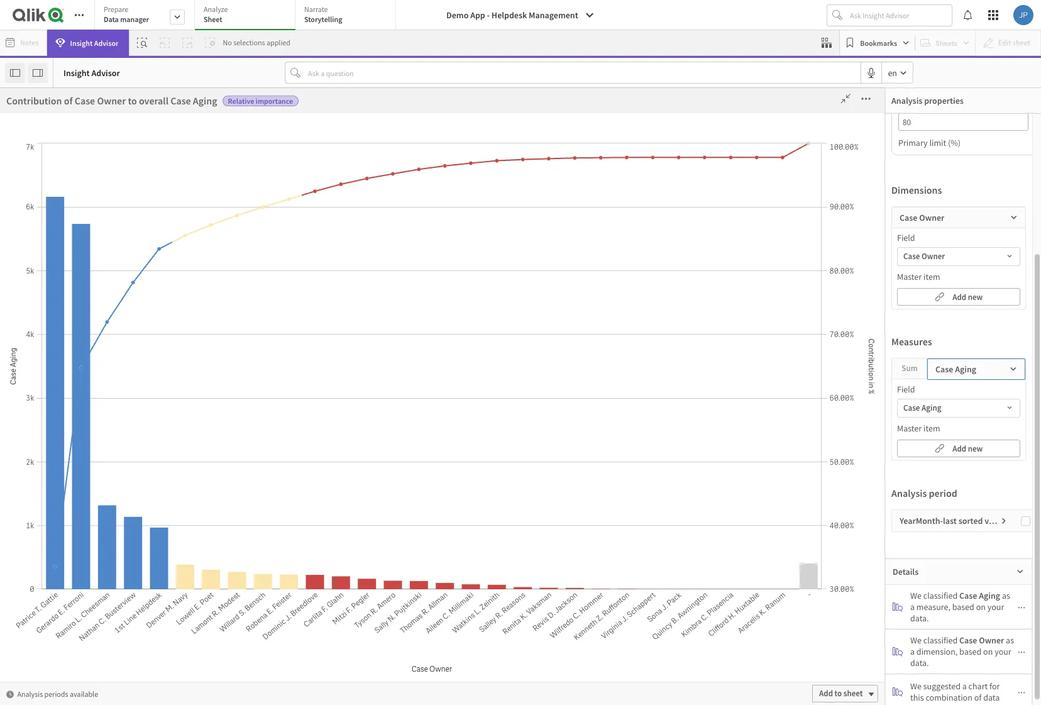 Task type: locate. For each thing, give the bounding box(es) containing it.
0 vertical spatial duration
[[74, 202, 114, 215]]

based for case owner
[[960, 646, 982, 657]]

analyze image left this
[[893, 687, 903, 697]]

1 we from the top
[[911, 590, 922, 601]]

1 vertical spatial as
[[1006, 635, 1015, 646]]

data. up dimension,
[[911, 613, 929, 624]]

is
[[90, 322, 96, 333]]

type right by
[[539, 202, 560, 215]]

items
[[35, 152, 53, 162]]

1 vertical spatial new
[[969, 443, 983, 454]]

your for we classified case aging
[[988, 601, 1005, 613]]

1 vertical spatial classified
[[924, 635, 958, 646]]

1 vertical spatial data.
[[911, 657, 929, 669]]

cases
[[226, 215, 250, 228]]

0 vertical spatial closed
[[90, 221, 115, 232]]

duration inside open cases vs duration * bubble size represents number of high priority open cases
[[74, 202, 114, 215]]

low priority cases 203
[[759, 92, 957, 192]]

2 link image from the top
[[935, 441, 945, 456]]

1 vertical spatial duration
[[90, 297, 122, 308]]

3 0 from the top
[[505, 614, 509, 625]]

open left the &
[[6, 548, 31, 561]]

1 vertical spatial master
[[898, 271, 922, 282]]

open inside open cases vs duration * bubble size represents number of high priority open cases
[[6, 202, 31, 215]]

james peterson image
[[1014, 5, 1034, 25]]

time down case created date menu item
[[124, 297, 143, 308]]

insight advisor down data
[[70, 38, 119, 47]]

date button
[[65, 548, 155, 560]]

case owner menu item
[[65, 340, 180, 365]]

1 0 from the top
[[505, 585, 509, 596]]

1 true from the top
[[220, 585, 236, 596]]

2 field from the top
[[898, 384, 916, 395]]

1 vertical spatial on
[[984, 646, 993, 657]]

0 horizontal spatial case aging button
[[65, 196, 155, 207]]

0 vertical spatial insight
[[70, 38, 93, 47]]

small image right "sorted"
[[1001, 517, 1008, 525]]

chart
[[969, 680, 988, 692]]

timetable
[[90, 422, 128, 434], [90, 448, 128, 459]]

type inside menu item
[[118, 397, 136, 409]]

open cases
[[71, 674, 114, 685]]

0 horizontal spatial analysis periods available
[[17, 689, 98, 699]]

your for we classified case owner
[[995, 646, 1012, 657]]

as inside the as a measure, based on your data.
[[1003, 590, 1011, 601]]

number
[[71, 624, 101, 635]]

0 vertical spatial classified
[[924, 590, 958, 601]]

0 vertical spatial time
[[124, 297, 143, 308]]

based inside the as a measure, based on your data.
[[953, 601, 975, 613]]

sona
[[318, 614, 337, 625]]

0 vertical spatial insight advisor
[[70, 38, 119, 47]]

0 horizontal spatial available
[[70, 689, 98, 699]]

field for case owner
[[898, 232, 916, 243]]

analysis periods available
[[227, 458, 308, 468], [560, 458, 641, 468], [17, 689, 98, 699]]

2 vertical spatial closed
[[112, 624, 137, 635]]

duration
[[74, 202, 114, 215], [90, 297, 122, 308]]

cases open/closed
[[71, 523, 142, 534]]

0 vertical spatial add new button
[[898, 288, 1021, 306]]

based inside as a dimension, based on your data.
[[960, 646, 982, 657]]

2 we from the top
[[911, 635, 922, 646]]

2 timetable from the top
[[90, 448, 128, 459]]

1 horizontal spatial contribution
[[216, 193, 272, 206]]

we left suggested
[[911, 680, 922, 692]]

timetable up 'case timetable rank'
[[90, 422, 128, 434]]

true for sona j. pack
[[220, 614, 236, 625]]

your up for
[[995, 646, 1012, 657]]

cases inside medium priority cases 142
[[571, 92, 635, 123]]

m.
[[345, 599, 354, 610]]

application containing 72
[[0, 0, 1042, 705]]

open for open cases vs duration * bubble size represents number of high priority open cases
[[6, 202, 31, 215]]

1 vertical spatial item
[[924, 423, 941, 434]]

date menu item
[[65, 542, 180, 567]]

link image
[[935, 289, 945, 304], [935, 441, 945, 456]]

advisor down insight advisor dropdown button
[[91, 67, 120, 78]]

based right dimension,
[[960, 646, 982, 657]]

0 vertical spatial contribution of case owner to overall case aging
[[6, 94, 217, 107]]

on up for
[[984, 646, 993, 657]]

add new button for owner
[[898, 288, 1021, 306]]

cancel button
[[828, 98, 875, 118]]

e.
[[347, 672, 354, 682]]

5 true from the top
[[220, 672, 236, 682]]

duration up case closed date
[[74, 202, 114, 215]]

menu
[[65, 139, 189, 705]]

open for open & resolved cases over time
[[6, 548, 31, 561]]

2 master item from the top
[[898, 423, 941, 434]]

open left by
[[434, 202, 458, 215]]

0 horizontal spatial case owner button
[[65, 347, 155, 358]]

master
[[13, 152, 34, 162], [898, 271, 922, 282], [898, 423, 922, 434]]

priority inside medium priority cases 142
[[488, 92, 566, 123]]

bubble
[[13, 215, 41, 228]]

medium priority cases 142
[[397, 92, 635, 192]]

case aging button inside menu item
[[65, 196, 155, 207]]

open left 'size'
[[6, 202, 31, 215]]

by
[[490, 202, 500, 215]]

date inside menu item
[[121, 271, 138, 283]]

hire
[[126, 573, 141, 585]]

1 vertical spatial timetable
[[90, 448, 128, 459]]

None number field
[[899, 113, 1029, 131]]

4 true from the top
[[220, 628, 236, 639]]

master for case owner
[[898, 271, 922, 282]]

case created date
[[71, 271, 138, 283]]

type right record
[[118, 397, 136, 409]]

contribution up cases at the left top
[[216, 193, 272, 206]]

1 vertical spatial based
[[960, 646, 982, 657]]

data. for measure,
[[911, 613, 929, 624]]

case closed date
[[71, 221, 134, 232]]

timetable for case timetable rank
[[90, 448, 128, 459]]

insight advisor inside dropdown button
[[70, 38, 119, 47]]

case aging up represents
[[71, 196, 111, 207]]

small image up arrow down icon
[[1010, 365, 1018, 373]]

0 vertical spatial overall
[[139, 94, 169, 107]]

on inside the as a measure, based on your data.
[[977, 601, 986, 613]]

1 master items button from the left
[[0, 129, 64, 169]]

sheet
[[481, 457, 500, 468], [814, 457, 833, 468], [844, 688, 863, 699]]

1 vertical spatial a
[[911, 646, 915, 657]]

2 analyze image from the top
[[893, 647, 903, 657]]

&
[[33, 548, 40, 561]]

open up open change requests menu item
[[71, 674, 91, 685]]

last
[[944, 515, 957, 526]]

of inside we suggested a chart for this combination of data
[[975, 692, 982, 703]]

2 new from the top
[[969, 443, 983, 454]]

1 add new from the top
[[953, 292, 983, 302]]

1 field from the top
[[898, 232, 916, 243]]

1 vertical spatial we
[[911, 635, 922, 646]]

0 horizontal spatial type
[[118, 397, 136, 409]]

available
[[280, 458, 308, 468], [613, 458, 641, 468], [70, 689, 98, 699]]

0 vertical spatial case aging button
[[65, 196, 155, 207]]

case closed date button
[[65, 221, 155, 232]]

case aging button
[[65, 196, 155, 207], [898, 399, 1020, 417]]

none number field inside application
[[899, 113, 1029, 131]]

nathan c. busterview
[[318, 585, 395, 596]]

2 vertical spatial master
[[898, 423, 922, 434]]

priority for 203
[[810, 92, 888, 123]]

0 for feister
[[505, 672, 509, 682]]

1 vertical spatial field
[[898, 384, 916, 395]]

0 vertical spatial timetable
[[90, 422, 128, 434]]

details
[[893, 566, 919, 577]]

new for aging
[[969, 443, 983, 454]]

field down dimensions
[[898, 232, 916, 243]]

arrow down image
[[1005, 249, 1016, 264]]

Ask Insight Advisor text field
[[848, 5, 952, 25]]

1 horizontal spatial type
[[539, 202, 560, 215]]

on up we classified case owner
[[977, 601, 986, 613]]

limit
[[930, 137, 947, 148]]

0 horizontal spatial periods
[[44, 689, 68, 699]]

auto-
[[199, 102, 223, 114]]

analyze image
[[893, 602, 903, 612], [893, 647, 903, 657], [893, 687, 903, 697]]

field
[[898, 232, 916, 243], [898, 384, 916, 395]]

open
[[6, 202, 31, 215], [434, 202, 458, 215], [6, 548, 31, 561], [71, 674, 91, 685]]

0 vertical spatial case aging
[[71, 196, 111, 207]]

duration down created
[[90, 297, 122, 308]]

field down the sum button
[[898, 384, 916, 395]]

reasons
[[350, 628, 381, 639]]

master for case aging
[[898, 423, 922, 434]]

of inside open cases vs duration * bubble size represents number of high priority open cases
[[141, 215, 149, 228]]

142
[[469, 123, 563, 192]]

we suggested a chart for this combination of data button
[[886, 674, 1032, 705]]

0 vertical spatial employee
[[87, 573, 124, 585]]

selections
[[233, 38, 265, 47]]

open for open cases
[[71, 674, 91, 685]]

j.
[[338, 614, 344, 625]]

data. inside as a dimension, based on your data.
[[911, 657, 929, 669]]

2 true from the top
[[220, 599, 236, 610]]

1 vertical spatial employee
[[71, 599, 108, 610]]

deselect field image
[[577, 147, 585, 155]]

application
[[0, 0, 1042, 705]]

1 item from the top
[[924, 271, 941, 282]]

0 vertical spatial data.
[[911, 613, 929, 624]]

case timetable rank menu item
[[65, 441, 180, 466]]

status
[[109, 599, 133, 610]]

time right over
[[138, 548, 161, 561]]

0 vertical spatial advisor
[[94, 38, 119, 47]]

1 horizontal spatial periods
[[255, 458, 278, 468]]

0 vertical spatial based
[[953, 601, 975, 613]]

0 vertical spatial master item
[[898, 271, 941, 282]]

0 vertical spatial field
[[898, 232, 916, 243]]

insight advisor down insight advisor dropdown button
[[64, 67, 120, 78]]

4 0 from the top
[[505, 628, 509, 639]]

0 vertical spatial on
[[977, 601, 986, 613]]

3 we from the top
[[911, 680, 922, 692]]

2 vertical spatial a
[[963, 680, 967, 692]]

master item for case owner
[[898, 271, 941, 282]]

case aging. press space to sort on this column. element
[[430, 550, 515, 566]]

your up we classified case owner
[[988, 601, 1005, 613]]

time
[[124, 297, 143, 308], [138, 548, 161, 561]]

tab list containing prepare
[[94, 0, 401, 31]]

data. inside the as a measure, based on your data.
[[911, 613, 929, 624]]

0 for busterview
[[505, 585, 509, 596]]

Search assets text field
[[65, 89, 189, 112]]

5 0 from the top
[[505, 672, 509, 682]]

open inside open cases menu item
[[71, 674, 91, 685]]

1 vertical spatial contribution
[[216, 193, 272, 206]]

case aging for bottommost case aging button
[[904, 403, 942, 413]]

case aging right the sum button
[[936, 364, 977, 375]]

cases open/closed menu item
[[65, 516, 180, 542]]

time inside menu item
[[124, 297, 143, 308]]

analyze image inside the we suggested a chart for this combination of data button
[[893, 687, 903, 697]]

open/closed
[[94, 523, 142, 534]]

1 link image from the top
[[935, 289, 945, 304]]

0 vertical spatial as
[[1003, 590, 1011, 601]]

0 vertical spatial we
[[911, 590, 922, 601]]

of inside number of closed cases menu item
[[103, 624, 110, 635]]

2 add new from the top
[[953, 443, 983, 454]]

date for case created date
[[121, 271, 138, 283]]

grid
[[217, 550, 518, 705]]

employee up the 'employee status'
[[87, 573, 124, 585]]

prepare
[[104, 4, 129, 14]]

case owner inside button
[[904, 251, 946, 262]]

1 analyze image from the top
[[893, 602, 903, 612]]

open cases by priority type
[[434, 202, 560, 215]]

analyze image for we classified case aging
[[893, 602, 903, 612]]

2 horizontal spatial available
[[613, 458, 641, 468]]

0 vertical spatial new
[[969, 292, 983, 302]]

analyze image left dimension,
[[893, 647, 903, 657]]

case timetable menu item
[[65, 416, 180, 441]]

app
[[471, 9, 485, 21]]

case aging
[[71, 196, 111, 207], [936, 364, 977, 375], [904, 403, 942, 413]]

as for as a dimension, based on your data.
[[1006, 635, 1015, 646]]

high priority cases 72
[[73, 92, 275, 192]]

a left 'measure,'
[[911, 601, 915, 613]]

case count button
[[65, 246, 155, 258]]

1 master item from the top
[[898, 271, 941, 282]]

small image up arrow down image
[[1011, 214, 1018, 221]]

2 0 from the top
[[505, 599, 509, 610]]

small image for case aging
[[1010, 365, 1018, 373]]

contribution of case owner to overall case aging
[[6, 94, 217, 107], [216, 193, 427, 206]]

as right we classified case aging
[[1003, 590, 1011, 601]]

0 vertical spatial analyze image
[[893, 602, 903, 612]]

1 vertical spatial case aging button
[[898, 399, 1020, 417]]

0 horizontal spatial contribution
[[6, 94, 62, 107]]

1 horizontal spatial sheet
[[814, 457, 833, 468]]

auto-analysis
[[199, 102, 258, 114]]

cases
[[211, 92, 275, 123], [571, 92, 635, 123], [893, 92, 957, 123], [33, 202, 60, 215], [460, 202, 488, 215], [71, 523, 92, 534], [85, 548, 112, 561], [139, 624, 160, 635], [93, 674, 114, 685]]

master items button
[[0, 129, 64, 169], [1, 129, 64, 169]]

data. up suggested
[[911, 657, 929, 669]]

3 true from the top
[[220, 614, 236, 625]]

insight advisor button
[[47, 30, 129, 56]]

classified down 'measure,'
[[924, 635, 958, 646]]

employee up number
[[71, 599, 108, 610]]

72
[[143, 123, 205, 192]]

1 vertical spatial overall
[[349, 193, 379, 206]]

(%)
[[949, 137, 961, 148]]

aging inside menu item
[[90, 196, 111, 207]]

2 item from the top
[[924, 423, 941, 434]]

as inside as a dimension, based on your data.
[[1006, 635, 1015, 646]]

1 add new button from the top
[[898, 288, 1021, 306]]

case owner inside menu item
[[71, 347, 115, 358]]

as a measure, based on your data.
[[911, 590, 1011, 624]]

203
[[811, 123, 905, 192]]

case timetable rank button
[[65, 448, 155, 459]]

0 vertical spatial item
[[924, 271, 941, 282]]

a left chart
[[963, 680, 967, 692]]

open
[[203, 215, 224, 228]]

priority inside high priority cases 72
[[128, 92, 206, 123]]

classified up we classified case owner
[[924, 590, 958, 601]]

1 data. from the top
[[911, 613, 929, 624]]

smart search image
[[137, 38, 147, 48]]

3 analyze image from the top
[[893, 687, 903, 697]]

case owner group button
[[65, 372, 155, 383]]

a inside the as a measure, based on your data.
[[911, 601, 915, 613]]

menu containing case aging
[[65, 139, 189, 705]]

tab list
[[94, 0, 401, 31]]

classified for dimension,
[[924, 635, 958, 646]]

overall
[[139, 94, 169, 107], [349, 193, 379, 206]]

case aging down the sum button
[[904, 403, 942, 413]]

0 vertical spatial a
[[911, 601, 915, 613]]

your inside the as a measure, based on your data.
[[988, 601, 1005, 613]]

contribution up fields
[[6, 94, 62, 107]]

1 vertical spatial analyze image
[[893, 647, 903, 657]]

closed for is
[[98, 322, 123, 333]]

closed inside 'menu item'
[[98, 322, 123, 333]]

2 vertical spatial case aging
[[904, 403, 942, 413]]

advisor down data
[[94, 38, 119, 47]]

your inside as a dimension, based on your data.
[[995, 646, 1012, 657]]

timetable down the case timetable button
[[90, 448, 128, 459]]

small image
[[1017, 568, 1025, 576], [1018, 604, 1026, 611], [1018, 688, 1026, 696], [6, 690, 14, 698]]

bookmarks
[[861, 38, 898, 47]]

item
[[924, 271, 941, 282], [924, 423, 941, 434]]

a for we classified case owner
[[911, 646, 915, 657]]

add new
[[953, 292, 983, 302], [953, 443, 983, 454]]

1 horizontal spatial case aging button
[[898, 399, 1020, 417]]

1 timetable from the top
[[90, 422, 128, 434]]

link image for case owner
[[935, 289, 945, 304]]

date for employee hire date
[[143, 573, 160, 585]]

small image
[[1011, 214, 1018, 221], [1010, 365, 1018, 373], [1001, 517, 1008, 525], [1018, 649, 1026, 656]]

small image for case owner
[[1011, 214, 1018, 221]]

1 vertical spatial type
[[118, 397, 136, 409]]

as right we classified case owner
[[1006, 635, 1015, 646]]

0 for navy
[[505, 599, 509, 610]]

analysis
[[892, 95, 923, 106], [227, 458, 253, 468], [560, 458, 586, 468], [892, 487, 927, 499], [17, 689, 43, 699]]

1 vertical spatial master item
[[898, 423, 941, 434]]

1 vertical spatial add new button
[[898, 440, 1021, 457]]

storytelling
[[304, 14, 342, 24]]

based right 'measure,'
[[953, 601, 975, 613]]

0 vertical spatial your
[[988, 601, 1005, 613]]

based for case aging
[[953, 601, 975, 613]]

data. for dimension,
[[911, 657, 929, 669]]

1 vertical spatial link image
[[935, 441, 945, 456]]

we down 'measure,'
[[911, 635, 922, 646]]

2 data. from the top
[[911, 657, 929, 669]]

1 vertical spatial case owner button
[[65, 347, 155, 358]]

1 classified from the top
[[924, 590, 958, 601]]

2 horizontal spatial analysis periods available
[[560, 458, 641, 468]]

true for denver m. navy
[[220, 599, 236, 610]]

0 vertical spatial case owner button
[[898, 248, 1020, 265]]

case aging inside button
[[904, 403, 942, 413]]

1 new from the top
[[969, 292, 983, 302]]

new for owner
[[969, 292, 983, 302]]

case aging inside menu item
[[71, 196, 111, 207]]

grid containing totals
[[217, 550, 518, 705]]

measure,
[[917, 601, 951, 613]]

tab list inside application
[[94, 0, 401, 31]]

1 vertical spatial your
[[995, 646, 1012, 657]]

we down the details
[[911, 590, 922, 601]]

case owner. press space to sort on this column. element
[[315, 550, 408, 566]]

date
[[117, 221, 134, 232], [121, 271, 138, 283], [87, 548, 104, 560], [143, 573, 160, 585]]

2 vertical spatial we
[[911, 680, 922, 692]]

salley
[[318, 628, 339, 639]]

2 vertical spatial analyze image
[[893, 687, 903, 697]]

priority inside low priority cases 203
[[810, 92, 888, 123]]

2 add new button from the top
[[898, 440, 1021, 457]]

add
[[953, 292, 967, 302], [953, 443, 967, 454], [456, 457, 470, 468], [789, 457, 803, 468], [820, 688, 833, 699]]

a left dimension,
[[911, 646, 915, 657]]

2 classified from the top
[[924, 635, 958, 646]]

a inside as a dimension, based on your data.
[[911, 646, 915, 657]]

1 horizontal spatial available
[[280, 458, 308, 468]]

insight advisor
[[70, 38, 119, 47], [64, 67, 120, 78]]

case duration time menu item
[[65, 290, 180, 315]]

0 horizontal spatial overall
[[139, 94, 169, 107]]

0 vertical spatial link image
[[935, 289, 945, 304]]

case_date_key menu item
[[65, 466, 180, 491]]

0 vertical spatial add new
[[953, 292, 983, 302]]

1 vertical spatial closed
[[98, 322, 123, 333]]

on inside as a dimension, based on your data.
[[984, 646, 993, 657]]

2 master items button from the left
[[1, 129, 64, 169]]

open cases button
[[65, 674, 155, 685]]

1 horizontal spatial analysis periods available
[[227, 458, 308, 468]]

analyze image left 'measure,'
[[893, 602, 903, 612]]

true for nathan c. busterview
[[220, 585, 236, 596]]

case inside menu item
[[71, 271, 89, 283]]

add new button for aging
[[898, 440, 1021, 457]]

1 vertical spatial add new
[[953, 443, 983, 454]]

case created date menu item
[[65, 265, 180, 290]]



Task type: describe. For each thing, give the bounding box(es) containing it.
employee hire date
[[87, 573, 160, 585]]

denver
[[318, 599, 344, 610]]

field for case aging
[[898, 384, 916, 395]]

advisor inside dropdown button
[[94, 38, 119, 47]]

press space to open search dialog box for [case owner] column. element
[[408, 550, 430, 566]]

no selections applied
[[223, 38, 291, 47]]

case is closed menu item
[[65, 315, 180, 340]]

1 horizontal spatial overall
[[349, 193, 379, 206]]

record
[[90, 397, 116, 409]]

we classified case owner
[[911, 635, 1005, 646]]

analysis properties
[[892, 95, 964, 106]]

exit full screen image
[[836, 92, 856, 105]]

suggested
[[924, 680, 961, 692]]

press space to open search dialog box for [case is closed] column. element
[[293, 550, 315, 566]]

closed for of
[[112, 624, 137, 635]]

primary limit (%)
[[899, 137, 961, 148]]

small image right as a dimension, based on your data.
[[1018, 649, 1026, 656]]

created
[[90, 271, 119, 283]]

number of closed cases button
[[65, 624, 166, 635]]

add new for case aging
[[953, 443, 983, 454]]

1 vertical spatial time
[[138, 548, 161, 561]]

feister
[[356, 672, 380, 682]]

case count
[[71, 246, 113, 258]]

properties
[[925, 95, 964, 106]]

priority for 72
[[128, 92, 206, 123]]

robena e. feister
[[318, 672, 380, 682]]

1 fields button from the left
[[0, 88, 64, 128]]

case duration time button
[[65, 297, 155, 308]]

case_date_key button
[[65, 473, 155, 484]]

small image for yearmonth-last sorted values
[[1001, 517, 1008, 525]]

small image inside the we suggested a chart for this combination of data button
[[1018, 688, 1026, 696]]

0 for pack
[[505, 614, 509, 625]]

nathan
[[318, 585, 344, 596]]

hide properties image
[[33, 68, 43, 78]]

helpdesk
[[492, 9, 527, 21]]

date for case closed date
[[117, 221, 134, 232]]

combination
[[926, 692, 973, 703]]

demo app - helpdesk management
[[447, 9, 579, 21]]

measures
[[892, 335, 933, 348]]

2 horizontal spatial periods
[[588, 458, 611, 468]]

we for measure,
[[911, 590, 922, 601]]

open cases menu item
[[65, 667, 180, 693]]

sorted
[[959, 515, 983, 526]]

2 fields button from the left
[[1, 88, 64, 128]]

this
[[911, 692, 924, 703]]

yearmonth-
[[900, 515, 944, 526]]

number of closed cases
[[71, 624, 160, 635]]

case is closed
[[71, 322, 123, 333]]

demo app - helpdesk management button
[[439, 5, 602, 25]]

arrow down image
[[1005, 401, 1016, 416]]

casenumber menu item
[[65, 491, 180, 516]]

1 vertical spatial insight
[[64, 67, 90, 78]]

salley r. reasons
[[318, 628, 381, 639]]

open for open cases by priority type
[[434, 202, 458, 215]]

0 vertical spatial type
[[539, 202, 560, 215]]

link image for case aging
[[935, 441, 945, 456]]

add new for case owner
[[953, 292, 983, 302]]

cases inside low priority cases 203
[[893, 92, 957, 123]]

2 horizontal spatial sheet
[[844, 688, 863, 699]]

1 vertical spatial advisor
[[91, 67, 120, 78]]

on for owner
[[984, 646, 993, 657]]

-
[[487, 9, 490, 21]]

cases inside high priority cases 72
[[211, 92, 275, 123]]

group
[[117, 372, 139, 383]]

more image
[[856, 92, 877, 105]]

data
[[104, 14, 119, 24]]

item for case owner
[[924, 271, 941, 282]]

primary
[[899, 137, 928, 148]]

employee for employee hire date
[[87, 573, 124, 585]]

bookmarks button
[[843, 33, 913, 53]]

navy
[[356, 599, 374, 610]]

timetable for case timetable
[[90, 422, 128, 434]]

applied
[[267, 38, 291, 47]]

yearmonth-last sorted values
[[900, 515, 1009, 526]]

employee hire date button
[[65, 573, 166, 585]]

cases open/closed button
[[65, 523, 155, 534]]

employee hire date menu item
[[65, 567, 180, 592]]

c.
[[346, 585, 353, 596]]

number of closed cases menu item
[[65, 617, 180, 642]]

en
[[888, 67, 898, 78]]

we suggested a chart for this combination of data
[[911, 680, 1000, 703]]

case count menu item
[[65, 240, 180, 265]]

en button
[[883, 62, 913, 83]]

master item for case aging
[[898, 423, 941, 434]]

case record type button
[[65, 397, 155, 409]]

open cases vs duration * bubble size represents number of high priority open cases
[[6, 202, 250, 228]]

case aging menu item
[[65, 189, 180, 214]]

selections tool image
[[822, 38, 832, 48]]

0 vertical spatial master
[[13, 152, 34, 162]]

case is closed. press space to sort on this column. element
[[217, 550, 293, 566]]

true for robena e. feister
[[220, 672, 236, 682]]

case owner group menu item
[[65, 365, 180, 391]]

open change requests menu item
[[65, 693, 180, 705]]

cases inside open cases vs duration * bubble size represents number of high priority open cases
[[33, 202, 60, 215]]

insight inside dropdown button
[[70, 38, 93, 47]]

case created date button
[[65, 271, 155, 283]]

0 horizontal spatial sheet
[[481, 457, 500, 468]]

we for dimension,
[[911, 635, 922, 646]]

employee for employee status
[[71, 599, 108, 610]]

classified for measure,
[[924, 590, 958, 601]]

1 horizontal spatial case owner button
[[898, 248, 1020, 265]]

item for case aging
[[924, 423, 941, 434]]

open & resolved cases over time
[[6, 548, 161, 561]]

cancel
[[839, 103, 864, 114]]

for
[[990, 680, 1000, 692]]

analyze
[[204, 4, 228, 14]]

a for we classified case aging
[[911, 601, 915, 613]]

0 vertical spatial contribution
[[6, 94, 62, 107]]

case aging for case aging button in menu item
[[71, 196, 111, 207]]

dimensions
[[892, 184, 943, 196]]

0 for reasons
[[505, 628, 509, 639]]

analyze image for we classified case owner
[[893, 647, 903, 657]]

a inside we suggested a chart for this combination of data
[[963, 680, 967, 692]]

case duration time
[[71, 297, 143, 308]]

menu inside application
[[65, 139, 189, 705]]

robena
[[318, 672, 346, 682]]

on for aging
[[977, 601, 986, 613]]

true for salley r. reasons
[[220, 628, 236, 639]]

priority for 142
[[488, 92, 566, 123]]

values
[[985, 515, 1009, 526]]

case timetable rank
[[71, 448, 148, 459]]

narrate storytelling
[[304, 4, 342, 24]]

we classified case aging
[[911, 590, 1001, 601]]

1 vertical spatial contribution of case owner to overall case aging
[[216, 193, 427, 206]]

casenumber button
[[65, 498, 155, 509]]

case is closed button
[[65, 322, 155, 333]]

high
[[151, 215, 169, 228]]

case closed date menu item
[[65, 214, 180, 240]]

1 vertical spatial case aging
[[936, 364, 977, 375]]

hide assets image
[[10, 68, 20, 78]]

1 vertical spatial insight advisor
[[64, 67, 120, 78]]

case timetable
[[71, 422, 128, 434]]

grid inside application
[[217, 550, 518, 705]]

sum button
[[893, 359, 928, 379]]

high
[[73, 92, 123, 123]]

employee status menu item
[[65, 592, 180, 617]]

sona j. pack
[[318, 614, 364, 625]]

employee status button
[[65, 599, 155, 610]]

analyze sheet
[[204, 4, 228, 24]]

represents
[[61, 215, 105, 228]]

prepare data manager
[[104, 4, 149, 24]]

Ask a question text field
[[306, 63, 861, 83]]

importance
[[256, 96, 293, 106]]

priority
[[171, 215, 201, 228]]

as for as a measure, based on your data.
[[1003, 590, 1011, 601]]

case record type
[[71, 397, 136, 409]]

no
[[223, 38, 232, 47]]

data
[[984, 692, 1000, 703]]

we inside we suggested a chart for this combination of data
[[911, 680, 922, 692]]

demo
[[447, 9, 469, 21]]

case record type menu item
[[65, 391, 180, 416]]

case inside 'menu item'
[[71, 322, 89, 333]]

low
[[759, 92, 805, 123]]

duration inside menu item
[[90, 297, 122, 308]]

case owner group
[[71, 372, 139, 383]]

number
[[107, 215, 139, 228]]



Task type: vqa. For each thing, say whether or not it's contained in the screenshot.
Number Of New Cases
no



